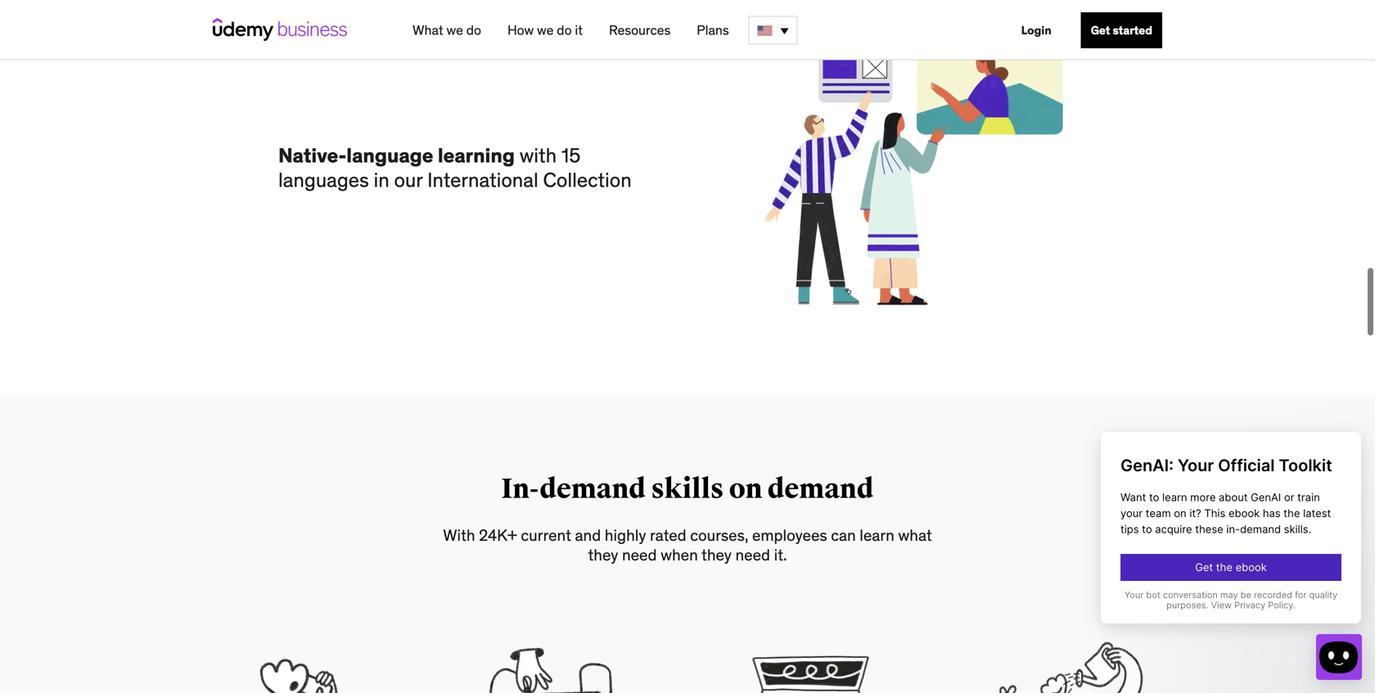 Task type: vqa. For each thing, say whether or not it's contained in the screenshot.
learn
yes



Task type: locate. For each thing, give the bounding box(es) containing it.
what we do button
[[406, 16, 488, 45]]

2 they from the left
[[702, 545, 732, 565]]

do inside popup button
[[466, 22, 481, 38]]

1 need from the left
[[622, 545, 657, 565]]

2 need from the left
[[736, 545, 770, 565]]

we right what at the left of page
[[447, 22, 463, 38]]

demand up can
[[768, 472, 874, 506]]

1 do from the left
[[466, 22, 481, 38]]

do inside dropdown button
[[557, 22, 572, 38]]

highly
[[605, 525, 646, 545]]

1 horizontal spatial do
[[557, 22, 572, 38]]

need
[[622, 545, 657, 565], [736, 545, 770, 565]]

learning
[[438, 143, 515, 168]]

do for how we do it
[[557, 22, 572, 38]]

1 demand from the left
[[540, 472, 646, 506]]

need left when
[[622, 545, 657, 565]]

in-
[[501, 472, 540, 506]]

demand up and
[[540, 472, 646, 506]]

demand
[[540, 472, 646, 506], [768, 472, 874, 506]]

udemy business image
[[213, 18, 347, 41]]

we
[[447, 22, 463, 38], [537, 22, 554, 38]]

learn
[[860, 525, 895, 545]]

1 horizontal spatial demand
[[768, 472, 874, 506]]

1 horizontal spatial we
[[537, 22, 554, 38]]

2 we from the left
[[537, 22, 554, 38]]

they right when
[[702, 545, 732, 565]]

what
[[413, 22, 443, 38]]

1 horizontal spatial they
[[702, 545, 732, 565]]

started
[[1113, 23, 1153, 38]]

it
[[575, 22, 583, 38]]

they
[[588, 545, 618, 565], [702, 545, 732, 565]]

do right what at the left of page
[[466, 22, 481, 38]]

on
[[729, 472, 763, 506]]

we right how
[[537, 22, 554, 38]]

1 we from the left
[[447, 22, 463, 38]]

in-demand skills on demand
[[501, 472, 874, 506]]

need left 'it.'
[[736, 545, 770, 565]]

do left it
[[557, 22, 572, 38]]

resources
[[609, 22, 671, 38]]

we inside popup button
[[447, 22, 463, 38]]

menu navigation
[[400, 0, 1163, 61]]

get started link
[[1081, 12, 1163, 48]]

do for what we do
[[466, 22, 481, 38]]

can
[[831, 525, 856, 545]]

how we do it button
[[501, 16, 589, 45]]

we inside dropdown button
[[537, 22, 554, 38]]

how
[[508, 22, 534, 38]]

2 do from the left
[[557, 22, 572, 38]]

native-
[[278, 143, 347, 168]]

0 horizontal spatial we
[[447, 22, 463, 38]]

login
[[1021, 23, 1052, 38]]

native-language learning
[[278, 143, 515, 168]]

0 horizontal spatial do
[[466, 22, 481, 38]]

0 horizontal spatial need
[[622, 545, 657, 565]]

login button
[[1012, 12, 1062, 48]]

rated
[[650, 525, 687, 545]]

collection
[[543, 168, 632, 192]]

do
[[466, 22, 481, 38], [557, 22, 572, 38]]

they right current
[[588, 545, 618, 565]]

our
[[394, 168, 423, 192]]

in
[[374, 168, 389, 192]]

0 horizontal spatial demand
[[540, 472, 646, 506]]

0 horizontal spatial they
[[588, 545, 618, 565]]

1 horizontal spatial need
[[736, 545, 770, 565]]



Task type: describe. For each thing, give the bounding box(es) containing it.
what we do
[[413, 22, 481, 38]]

we for what
[[447, 22, 463, 38]]

and
[[575, 525, 601, 545]]

1 they from the left
[[588, 545, 618, 565]]

plans button
[[690, 16, 736, 45]]

skills
[[651, 472, 724, 506]]

15
[[562, 143, 581, 168]]

it.
[[774, 545, 787, 565]]

how we do it
[[508, 22, 583, 38]]

employees
[[752, 525, 827, 545]]

2 demand from the left
[[768, 472, 874, 506]]

languages
[[278, 168, 369, 192]]

plans
[[697, 22, 729, 38]]

international
[[427, 168, 538, 192]]

we for how
[[537, 22, 554, 38]]

with
[[443, 525, 475, 545]]

when
[[661, 545, 698, 565]]

24k+
[[479, 525, 517, 545]]

get
[[1091, 23, 1110, 38]]

with 24k+ current and highly rated courses, employees can learn what they need when they need it.
[[443, 525, 932, 565]]

resources button
[[603, 16, 677, 45]]

current
[[521, 525, 571, 545]]

with
[[520, 143, 557, 168]]

language
[[347, 143, 433, 168]]

with 15 languages in our international collection
[[278, 143, 632, 192]]

get started
[[1091, 23, 1153, 38]]

courses,
[[690, 525, 749, 545]]

what
[[898, 525, 932, 545]]



